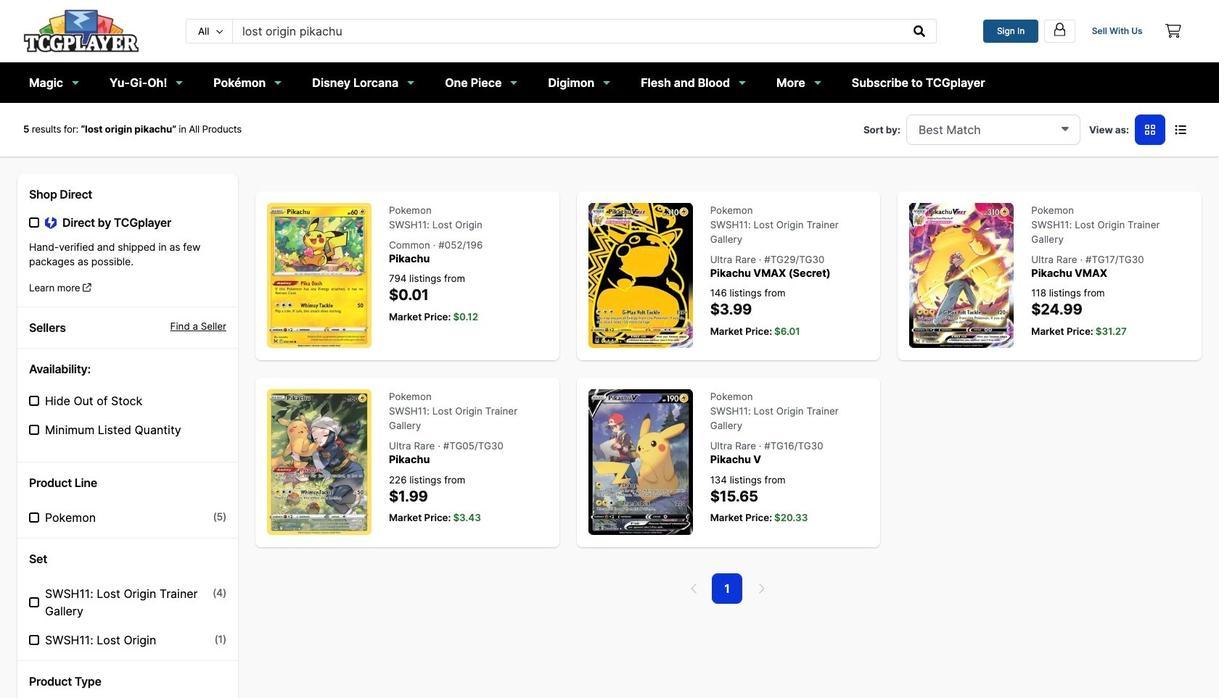 Task type: locate. For each thing, give the bounding box(es) containing it.
None checkbox
[[29, 513, 39, 523]]

pikachu vmax image
[[909, 203, 1014, 349]]

1 pikachu image from the top
[[267, 203, 372, 349]]

tcgplayer.com image
[[23, 9, 139, 53]]

user icon image
[[1052, 22, 1067, 37]]

None checkbox
[[29, 218, 39, 228], [29, 396, 39, 406], [29, 425, 39, 435], [29, 598, 39, 608], [29, 636, 39, 646], [29, 218, 39, 228], [29, 396, 39, 406], [29, 425, 39, 435], [29, 598, 39, 608], [29, 636, 39, 646]]

pikachu image
[[267, 203, 372, 349], [267, 390, 372, 536]]

1 vertical spatial pikachu image
[[267, 390, 372, 536]]

2 pikachu image from the top
[[267, 390, 372, 536]]

caret down image
[[1062, 122, 1069, 134]]

pikachu v image
[[588, 390, 693, 536]]

chevron right image
[[757, 583, 765, 595]]

0 vertical spatial pikachu image
[[267, 203, 372, 349]]

submit your search image
[[914, 25, 926, 37]]

arrow up right from square image
[[83, 283, 91, 293]]

direct by tcgplayer image
[[45, 216, 57, 230]]

None text field
[[233, 19, 904, 43]]

None field
[[906, 114, 1080, 145]]



Task type: describe. For each thing, give the bounding box(es) containing it.
pikachu vmax (secret) image
[[588, 203, 693, 349]]

a list of results image
[[1175, 124, 1186, 135]]

a grid of results image
[[1145, 124, 1155, 135]]

chevron left image
[[691, 583, 698, 595]]

view your shopping cart image
[[1166, 24, 1181, 38]]



Task type: vqa. For each thing, say whether or not it's contained in the screenshot.
the view your shopping cart icon
yes



